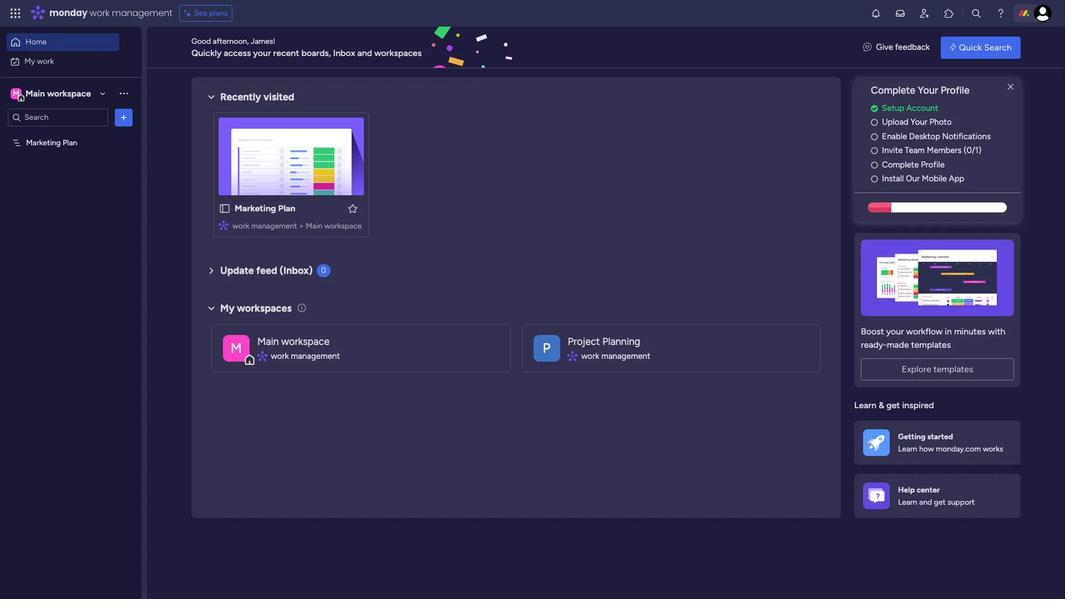 Task type: locate. For each thing, give the bounding box(es) containing it.
work down home
[[37, 56, 54, 66]]

invite team members (0/1)
[[882, 146, 982, 156]]

5 circle o image from the top
[[871, 175, 878, 183]]

afternoon,
[[213, 36, 249, 46]]

circle o image down check circle image
[[871, 118, 878, 127]]

0 vertical spatial my
[[24, 56, 35, 66]]

your
[[253, 47, 271, 58], [887, 326, 904, 337]]

profile
[[941, 84, 970, 97], [921, 160, 945, 170]]

0 vertical spatial workspace image
[[11, 87, 22, 100]]

2 work management from the left
[[581, 351, 650, 361]]

circle o image for invite
[[871, 147, 878, 155]]

setup account link
[[871, 102, 1021, 114]]

my down home
[[24, 56, 35, 66]]

learn inside help center learn and get support
[[898, 498, 918, 507]]

feed
[[256, 265, 277, 277]]

1 vertical spatial learn
[[898, 444, 918, 454]]

learn inside getting started learn how monday.com works
[[898, 444, 918, 454]]

0 vertical spatial learn
[[854, 400, 877, 410]]

1 horizontal spatial my
[[220, 302, 235, 314]]

0 vertical spatial templates
[[911, 339, 951, 350]]

marketing plan up work management > main workspace
[[235, 203, 296, 214]]

circle o image left invite
[[871, 147, 878, 155]]

0 vertical spatial get
[[887, 400, 900, 410]]

main workspace
[[26, 88, 91, 98], [257, 336, 330, 348]]

complete for complete your profile
[[871, 84, 916, 97]]

monday
[[49, 7, 87, 19]]

0 vertical spatial your
[[253, 47, 271, 58]]

0 vertical spatial workspaces
[[374, 47, 422, 58]]

workspace image
[[11, 87, 22, 100], [533, 335, 560, 361]]

main workspace inside workspace selection element
[[26, 88, 91, 98]]

templates inside explore templates button
[[934, 364, 974, 374]]

ready-
[[861, 339, 887, 350]]

marketing
[[26, 138, 61, 147], [235, 203, 276, 214]]

learn left '&'
[[854, 400, 877, 410]]

v2 user feedback image
[[863, 41, 872, 54]]

0 horizontal spatial main workspace
[[26, 88, 91, 98]]

main right >
[[306, 221, 322, 231]]

4 circle o image from the top
[[871, 161, 878, 169]]

circle o image for upload
[[871, 118, 878, 127]]

your inside upload your photo "link"
[[911, 117, 928, 127]]

and down center
[[919, 498, 932, 507]]

1 horizontal spatial workspace image
[[533, 335, 560, 361]]

my work
[[24, 56, 54, 66]]

marketing right public board icon
[[235, 203, 276, 214]]

quickly
[[191, 47, 222, 58]]

enable desktop notifications
[[882, 131, 991, 141]]

0 vertical spatial main
[[26, 88, 45, 98]]

0 vertical spatial main workspace
[[26, 88, 91, 98]]

1 vertical spatial main workspace
[[257, 336, 330, 348]]

work management for p
[[581, 351, 650, 361]]

circle o image inside upload your photo "link"
[[871, 118, 878, 127]]

work management > main workspace
[[232, 221, 362, 231]]

work down project
[[581, 351, 599, 361]]

my work button
[[7, 52, 119, 70]]

complete
[[871, 84, 916, 97], [882, 160, 919, 170]]

circle o image left complete profile
[[871, 161, 878, 169]]

1 circle o image from the top
[[871, 118, 878, 127]]

profile up setup account 'link'
[[941, 84, 970, 97]]

circle o image left install
[[871, 175, 878, 183]]

m inside workspace icon
[[13, 88, 19, 98]]

visited
[[264, 91, 294, 103]]

main workspace up search in workspace field
[[26, 88, 91, 98]]

0 horizontal spatial marketing
[[26, 138, 61, 147]]

1 horizontal spatial work management
[[581, 351, 650, 361]]

getting started learn how monday.com works
[[898, 432, 1004, 454]]

support
[[948, 498, 975, 507]]

1 vertical spatial m
[[231, 340, 242, 356]]

1 horizontal spatial get
[[934, 498, 946, 507]]

notifications image
[[871, 8, 882, 19]]

your up the account
[[918, 84, 938, 97]]

explore
[[902, 364, 932, 374]]

1 horizontal spatial marketing
[[235, 203, 276, 214]]

learn for getting
[[898, 444, 918, 454]]

my inside button
[[24, 56, 35, 66]]

0 vertical spatial m
[[13, 88, 19, 98]]

quick search
[[959, 42, 1012, 52]]

1 horizontal spatial your
[[887, 326, 904, 337]]

plan
[[63, 138, 77, 147], [278, 203, 296, 214]]

close recently visited image
[[205, 90, 218, 104]]

v2 bolt switch image
[[950, 41, 956, 54]]

plan up work management > main workspace
[[278, 203, 296, 214]]

public board image
[[219, 203, 231, 215]]

my
[[24, 56, 35, 66], [220, 302, 235, 314]]

1 work management from the left
[[271, 351, 340, 361]]

monday.com
[[936, 444, 981, 454]]

give feedback
[[876, 42, 930, 52]]

templates
[[911, 339, 951, 350], [934, 364, 974, 374]]

0 horizontal spatial m
[[13, 88, 19, 98]]

get down center
[[934, 498, 946, 507]]

2 horizontal spatial main
[[306, 221, 322, 231]]

mobile
[[922, 174, 947, 184]]

complete up install
[[882, 160, 919, 170]]

option
[[0, 133, 141, 135]]

1 vertical spatial and
[[919, 498, 932, 507]]

3 circle o image from the top
[[871, 147, 878, 155]]

complete for complete profile
[[882, 160, 919, 170]]

with
[[988, 326, 1006, 337]]

learn for help
[[898, 498, 918, 507]]

0 horizontal spatial main
[[26, 88, 45, 98]]

marketing down search in workspace field
[[26, 138, 61, 147]]

profile down the invite team members (0/1)
[[921, 160, 945, 170]]

0 vertical spatial profile
[[941, 84, 970, 97]]

1 horizontal spatial and
[[919, 498, 932, 507]]

boards,
[[302, 47, 331, 58]]

install our mobile app
[[882, 174, 965, 184]]

plan down search in workspace field
[[63, 138, 77, 147]]

home
[[26, 37, 47, 47]]

1 vertical spatial profile
[[921, 160, 945, 170]]

made
[[887, 339, 909, 350]]

(0/1)
[[964, 146, 982, 156]]

0 vertical spatial plan
[[63, 138, 77, 147]]

enable
[[882, 131, 907, 141]]

workspaces down update feed (inbox)
[[237, 302, 292, 314]]

work management
[[271, 351, 340, 361], [581, 351, 650, 361]]

circle o image inside enable desktop notifications link
[[871, 132, 878, 141]]

and
[[357, 47, 372, 58], [919, 498, 932, 507]]

your up made
[[887, 326, 904, 337]]

main
[[26, 88, 45, 98], [306, 221, 322, 231], [257, 336, 279, 348]]

check circle image
[[871, 104, 878, 113]]

main down my work
[[26, 88, 45, 98]]

setup account
[[882, 103, 938, 113]]

learn down 'help'
[[898, 498, 918, 507]]

2 circle o image from the top
[[871, 132, 878, 141]]

1 vertical spatial your
[[911, 117, 928, 127]]

0 horizontal spatial plan
[[63, 138, 77, 147]]

1 vertical spatial complete
[[882, 160, 919, 170]]

Search in workspace field
[[23, 111, 93, 124]]

circle o image for complete
[[871, 161, 878, 169]]

select product image
[[10, 8, 21, 19]]

circle o image left 'enable'
[[871, 132, 878, 141]]

0 vertical spatial complete
[[871, 84, 916, 97]]

workspace image containing m
[[11, 87, 22, 100]]

my for my work
[[24, 56, 35, 66]]

1 horizontal spatial m
[[231, 340, 242, 356]]

get right '&'
[[887, 400, 900, 410]]

boost your workflow in minutes with ready-made templates
[[861, 326, 1006, 350]]

1 vertical spatial get
[[934, 498, 946, 507]]

templates down workflow
[[911, 339, 951, 350]]

marketing plan
[[26, 138, 77, 147], [235, 203, 296, 214]]

0 horizontal spatial your
[[253, 47, 271, 58]]

help center element
[[854, 474, 1021, 518]]

your down james!
[[253, 47, 271, 58]]

how
[[919, 444, 934, 454]]

setup
[[882, 103, 905, 113]]

1 vertical spatial your
[[887, 326, 904, 337]]

explore templates
[[902, 364, 974, 374]]

circle o image inside invite team members (0/1) "link"
[[871, 147, 878, 155]]

circle o image for enable
[[871, 132, 878, 141]]

circle o image inside install our mobile app 'link'
[[871, 175, 878, 183]]

complete inside complete profile link
[[882, 160, 919, 170]]

workspaces inside good afternoon, james! quickly access your recent boards, inbox and workspaces
[[374, 47, 422, 58]]

complete up setup
[[871, 84, 916, 97]]

explore templates button
[[861, 358, 1014, 381]]

circle o image
[[871, 118, 878, 127], [871, 132, 878, 141], [871, 147, 878, 155], [871, 161, 878, 169], [871, 175, 878, 183]]

install our mobile app link
[[871, 173, 1021, 185]]

1 vertical spatial workspace image
[[533, 335, 560, 361]]

search
[[984, 42, 1012, 52]]

workspace
[[47, 88, 91, 98], [324, 221, 362, 231], [281, 336, 330, 348]]

project
[[568, 336, 600, 348]]

1 vertical spatial plan
[[278, 203, 296, 214]]

marketing inside 'list box'
[[26, 138, 61, 147]]

circle o image inside complete profile link
[[871, 161, 878, 169]]

1 vertical spatial templates
[[934, 364, 974, 374]]

main right workspace image
[[257, 336, 279, 348]]

1 horizontal spatial workspaces
[[374, 47, 422, 58]]

1 vertical spatial my
[[220, 302, 235, 314]]

workspaces
[[374, 47, 422, 58], [237, 302, 292, 314]]

0 vertical spatial marketing
[[26, 138, 61, 147]]

upload your photo
[[882, 117, 952, 127]]

marketing plan down search in workspace field
[[26, 138, 77, 147]]

my right close my workspaces image
[[220, 302, 235, 314]]

0 horizontal spatial my
[[24, 56, 35, 66]]

m
[[13, 88, 19, 98], [231, 340, 242, 356]]

main workspace down the my workspaces
[[257, 336, 330, 348]]

0 vertical spatial your
[[918, 84, 938, 97]]

0 horizontal spatial and
[[357, 47, 372, 58]]

1 horizontal spatial main
[[257, 336, 279, 348]]

workspaces right inbox
[[374, 47, 422, 58]]

access
[[224, 47, 251, 58]]

1 vertical spatial workspaces
[[237, 302, 292, 314]]

2 vertical spatial learn
[[898, 498, 918, 507]]

0 vertical spatial and
[[357, 47, 372, 58]]

>
[[299, 221, 304, 231]]

1 vertical spatial marketing plan
[[235, 203, 296, 214]]

0 horizontal spatial workspace image
[[11, 87, 22, 100]]

0 horizontal spatial marketing plan
[[26, 138, 77, 147]]

0 horizontal spatial work management
[[271, 351, 340, 361]]

notifications
[[942, 131, 991, 141]]

your down the account
[[911, 117, 928, 127]]

0 vertical spatial marketing plan
[[26, 138, 77, 147]]

work
[[90, 7, 110, 19], [37, 56, 54, 66], [232, 221, 249, 231], [271, 351, 289, 361], [581, 351, 599, 361]]

and right inbox
[[357, 47, 372, 58]]

m inside workspace image
[[231, 340, 242, 356]]

templates right explore
[[934, 364, 974, 374]]

help
[[898, 485, 915, 495]]

learn down the getting
[[898, 444, 918, 454]]

learn
[[854, 400, 877, 410], [898, 444, 918, 454], [898, 498, 918, 507]]



Task type: vqa. For each thing, say whether or not it's contained in the screenshot.
topmost lottie animation image
no



Task type: describe. For each thing, give the bounding box(es) containing it.
(inbox)
[[280, 265, 313, 277]]

your inside good afternoon, james! quickly access your recent boards, inbox and workspaces
[[253, 47, 271, 58]]

see plans
[[194, 8, 228, 18]]

team
[[905, 146, 925, 156]]

our
[[906, 174, 920, 184]]

marketing plan inside 'list box'
[[26, 138, 77, 147]]

learn & get inspired
[[854, 400, 934, 410]]

update feed (inbox)
[[220, 265, 313, 277]]

circle o image for install
[[871, 175, 878, 183]]

templates image image
[[864, 240, 1011, 316]]

james peterson image
[[1034, 4, 1052, 22]]

0 vertical spatial workspace
[[47, 88, 91, 98]]

my for my workspaces
[[220, 302, 235, 314]]

getting started element
[[854, 421, 1021, 465]]

minutes
[[954, 326, 986, 337]]

options image
[[118, 112, 129, 123]]

0 horizontal spatial get
[[887, 400, 900, 410]]

m for workspace image
[[231, 340, 242, 356]]

add to favorites image
[[347, 203, 358, 214]]

app
[[949, 174, 965, 184]]

work up "update"
[[232, 221, 249, 231]]

main inside workspace selection element
[[26, 88, 45, 98]]

account
[[907, 103, 938, 113]]

0 horizontal spatial workspaces
[[237, 302, 292, 314]]

marketing plan list box
[[0, 131, 141, 302]]

james!
[[251, 36, 276, 46]]

feedback
[[895, 42, 930, 52]]

upload
[[882, 117, 909, 127]]

recent
[[273, 47, 299, 58]]

complete profile link
[[871, 159, 1021, 171]]

monday work management
[[49, 7, 172, 19]]

complete profile
[[882, 160, 945, 170]]

invite
[[882, 146, 903, 156]]

your inside boost your workflow in minutes with ready-made templates
[[887, 326, 904, 337]]

invite members image
[[919, 8, 930, 19]]

close my workspaces image
[[205, 302, 218, 315]]

boost
[[861, 326, 884, 337]]

install
[[882, 174, 904, 184]]

planning
[[603, 336, 641, 348]]

update
[[220, 265, 254, 277]]

members
[[927, 146, 962, 156]]

1 vertical spatial workspace
[[324, 221, 362, 231]]

started
[[928, 432, 953, 441]]

workspace image
[[223, 335, 250, 361]]

photo
[[930, 117, 952, 127]]

workspace image containing p
[[533, 335, 560, 361]]

good afternoon, james! quickly access your recent boards, inbox and workspaces
[[191, 36, 422, 58]]

getting
[[898, 432, 926, 441]]

your for complete
[[918, 84, 938, 97]]

see plans button
[[179, 5, 233, 22]]

inspired
[[902, 400, 934, 410]]

plan inside 'list box'
[[63, 138, 77, 147]]

1 vertical spatial marketing
[[235, 203, 276, 214]]

and inside help center learn and get support
[[919, 498, 932, 507]]

work right "monday"
[[90, 7, 110, 19]]

1 horizontal spatial main workspace
[[257, 336, 330, 348]]

get inside help center learn and get support
[[934, 498, 946, 507]]

1 horizontal spatial marketing plan
[[235, 203, 296, 214]]

m for workspace icon containing m
[[13, 88, 19, 98]]

invite team members (0/1) link
[[871, 144, 1021, 157]]

templates inside boost your workflow in minutes with ready-made templates
[[911, 339, 951, 350]]

give
[[876, 42, 893, 52]]

work management for m
[[271, 351, 340, 361]]

project planning
[[568, 336, 641, 348]]

workspace selection element
[[11, 87, 93, 101]]

good
[[191, 36, 211, 46]]

profile inside complete profile link
[[921, 160, 945, 170]]

home button
[[7, 33, 119, 51]]

complete your profile
[[871, 84, 970, 97]]

in
[[945, 326, 952, 337]]

open update feed (inbox) image
[[205, 264, 218, 277]]

p
[[543, 340, 551, 356]]

works
[[983, 444, 1004, 454]]

0
[[321, 266, 326, 275]]

enable desktop notifications link
[[871, 130, 1021, 143]]

apps image
[[944, 8, 955, 19]]

dapulse x slim image
[[1004, 80, 1018, 94]]

help image
[[995, 8, 1006, 19]]

1 vertical spatial main
[[306, 221, 322, 231]]

center
[[917, 485, 940, 495]]

&
[[879, 400, 885, 410]]

2 vertical spatial workspace
[[281, 336, 330, 348]]

1 horizontal spatial plan
[[278, 203, 296, 214]]

inbox
[[333, 47, 355, 58]]

your for upload
[[911, 117, 928, 127]]

quick
[[959, 42, 982, 52]]

desktop
[[909, 131, 940, 141]]

inbox image
[[895, 8, 906, 19]]

recently visited
[[220, 91, 294, 103]]

work right workspace image
[[271, 351, 289, 361]]

my workspaces
[[220, 302, 292, 314]]

upload your photo link
[[871, 116, 1021, 129]]

recently
[[220, 91, 261, 103]]

see
[[194, 8, 207, 18]]

and inside good afternoon, james! quickly access your recent boards, inbox and workspaces
[[357, 47, 372, 58]]

search everything image
[[971, 8, 982, 19]]

2 vertical spatial main
[[257, 336, 279, 348]]

workflow
[[906, 326, 943, 337]]

workspace options image
[[118, 88, 129, 99]]

quick search button
[[941, 36, 1021, 59]]

work inside button
[[37, 56, 54, 66]]

plans
[[209, 8, 228, 18]]

help center learn and get support
[[898, 485, 975, 507]]



